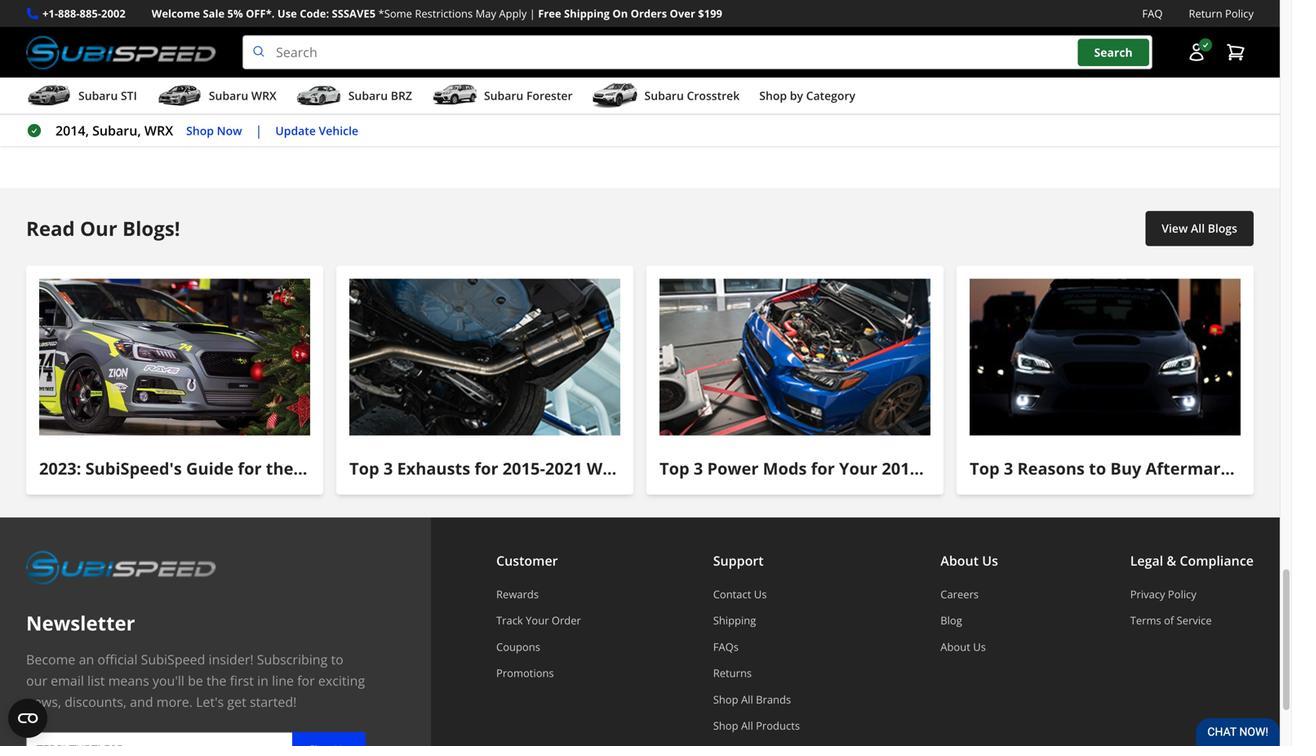Task type: vqa. For each thing, say whether or not it's contained in the screenshot.


Task type: locate. For each thing, give the bounding box(es) containing it.
0 vertical spatial policy
[[1226, 6, 1254, 21]]

3 left power
[[694, 457, 703, 480]]

2 2023 from the left
[[661, 46, 690, 63]]

exciting
[[318, 672, 365, 690]]

the right be
[[207, 672, 227, 690]]

us
[[983, 552, 999, 570], [754, 587, 767, 602], [974, 640, 986, 654]]

shop left by
[[760, 88, 787, 103]]

about
[[941, 552, 979, 570], [941, 640, 971, 654]]

us for contact us link
[[754, 587, 767, 602]]

2 subispeed logo image from the top
[[26, 550, 216, 585]]

0 vertical spatial about us
[[941, 552, 999, 570]]

the inside become an official subispeed insider! subscribing to our email list means you'll be the first in line for exciting news, discounts, and more. let's get started!
[[207, 672, 227, 690]]

3 left 'exhausts'
[[384, 457, 393, 480]]

about up careers
[[941, 552, 979, 570]]

saga
[[355, 24, 389, 42]]

1 horizontal spatial your
[[840, 457, 878, 480]]

top for top 3 reasons to buy aftermarket light
[[970, 457, 1000, 480]]

a subaru crosstrek thumbnail image image
[[593, 83, 638, 108]]

tuning right +1-
[[60, 4, 97, 19]]

top inside grimmspeed grimmspeed top mount intercoole
[[1164, 24, 1187, 42]]

2 2022- from the left
[[626, 46, 661, 63]]

for inside become an official subispeed insider! subscribing to our email list means you'll be the first in line for exciting news, discounts, and more. let's get started!
[[297, 672, 315, 690]]

holidays
[[298, 457, 368, 480]]

+1-888-885-2002
[[42, 6, 126, 21]]

-
[[982, 24, 986, 42], [166, 46, 170, 63], [435, 46, 439, 63], [619, 46, 623, 63]]

| right now
[[255, 122, 262, 139]]

stainless
[[138, 24, 194, 42]]

2 horizontal spatial 2015-
[[503, 457, 545, 480]]

2022- inside the cobb tuning cobb tuning 3in stainless steel vb cat back exhaust system - 2022-2023 subaru wrx
[[173, 46, 207, 63]]

0 vertical spatial shipping
[[564, 6, 610, 21]]

brands
[[756, 692, 791, 707]]

rewards
[[497, 587, 539, 602]]

1 vertical spatial subispeed logo image
[[26, 550, 216, 585]]

0 horizontal spatial to
[[331, 651, 344, 668]]

policy for return policy
[[1226, 6, 1254, 21]]

shop
[[760, 88, 787, 103], [186, 123, 214, 138], [714, 692, 739, 707], [714, 719, 739, 734]]

hyper
[[393, 24, 431, 42]]

subaru forester
[[484, 88, 573, 103]]

1 horizontal spatial the
[[266, 457, 294, 480]]

volk
[[292, 4, 314, 19], [292, 24, 319, 42]]

0 vertical spatial grimmspeed
[[1078, 4, 1148, 19]]

about us down blog link
[[941, 640, 986, 654]]

0 vertical spatial all
[[1192, 221, 1206, 236]]

rear
[[912, 24, 941, 42]]

$925.00
[[292, 96, 334, 111]]

means
[[108, 672, 149, 690]]

button image
[[1187, 43, 1207, 62]]

wrx inside the subaru subaru ultrasuede center armrest extension - 2022-2023 subaru wrx
[[742, 46, 771, 63]]

our
[[26, 672, 47, 690]]

0 vertical spatial |
[[530, 6, 536, 21]]

top for top 3 exhausts for 2015-2021 wrx/sti
[[350, 457, 379, 480]]

line
[[272, 672, 294, 690]]

terms of service
[[1131, 613, 1213, 628]]

top left 'exhausts'
[[350, 457, 379, 480]]

for inside top 3 exhausts for 2015-2021 wrx/sti link
[[475, 457, 499, 480]]

0 horizontal spatial sti
[[121, 88, 137, 103]]

on
[[613, 6, 628, 21]]

shipping
[[564, 6, 610, 21], [714, 613, 756, 628]]

| left free
[[530, 6, 536, 21]]

0 vertical spatial your
[[840, 457, 878, 480]]

armrest
[[721, 24, 772, 42]]

subispeed logo image up newsletter
[[26, 550, 216, 585]]

brz
[[391, 88, 412, 103]]

1 vertical spatial about
[[941, 640, 971, 654]]

about us
[[941, 552, 999, 570], [941, 640, 986, 654]]

2 vertical spatial us
[[974, 640, 986, 654]]

wrx right 2015+
[[933, 457, 971, 480]]

1 3 from the left
[[384, 457, 393, 480]]

- right spats
[[982, 24, 986, 42]]

2023 inside the cobb tuning cobb tuning 3in stainless steel vb cat back exhaust system - 2022-2023 subaru wrx
[[207, 46, 237, 63]]

extension
[[554, 46, 615, 63]]

subispeed logo image down 2002
[[26, 35, 216, 70]]

0 horizontal spatial |
[[255, 122, 262, 139]]

wrx inside olm s style cf rear spats - 2022+ subaru wrx
[[864, 46, 893, 63]]

Enter your email text field
[[26, 732, 366, 746]]

sti up subaru,
[[121, 88, 137, 103]]

become
[[26, 651, 75, 668]]

2023 down "center"
[[661, 46, 690, 63]]

subaru brz
[[349, 88, 412, 103]]

wrx down exhaust
[[78, 67, 107, 84]]

1 volk from the top
[[292, 4, 314, 19]]

wrx up update
[[251, 88, 277, 103]]

1 horizontal spatial to
[[1090, 457, 1107, 480]]

shop all products
[[714, 719, 800, 734]]

- down ultrasuede
[[619, 46, 623, 63]]

tuning down 885-
[[69, 24, 112, 42]]

1 vertical spatial policy
[[1169, 587, 1197, 602]]

1 2022- from the left
[[173, 46, 207, 63]]

your down rewards link
[[526, 613, 549, 628]]

to up exciting
[[331, 651, 344, 668]]

1 vertical spatial all
[[741, 692, 754, 707]]

1 horizontal spatial 2023
[[661, 46, 690, 63]]

+1-
[[42, 6, 58, 21]]

0 horizontal spatial policy
[[1169, 587, 1197, 602]]

- inside olm s style cf rear spats - 2022+ subaru wrx
[[982, 24, 986, 42]]

cobb
[[29, 4, 57, 19]]

0 vertical spatial subispeed logo image
[[26, 35, 216, 70]]

2021 down wheel) at left
[[415, 67, 445, 84]]

apply
[[499, 6, 527, 21]]

for right 'exhausts'
[[475, 457, 499, 480]]

about us up careers 'link'
[[941, 552, 999, 570]]

0 vertical spatial 2015-
[[443, 46, 477, 63]]

1 horizontal spatial policy
[[1226, 6, 1254, 21]]

a subaru sti thumbnail image image
[[26, 83, 72, 108]]

to left buy
[[1090, 457, 1107, 480]]

promotions
[[497, 666, 554, 681]]

red
[[434, 24, 458, 42]]

0 vertical spatial 2021
[[415, 67, 445, 84]]

2 vertical spatial 2015-
[[503, 457, 545, 480]]

top left under
[[970, 457, 1000, 480]]

official
[[98, 651, 138, 668]]

shop down returns
[[714, 692, 739, 707]]

promotions link
[[497, 666, 581, 681]]

2002
[[101, 6, 126, 21]]

0 horizontal spatial 3
[[384, 457, 393, 480]]

subscribing
[[257, 651, 328, 668]]

2021 inside volk racing volk te37 saga hyper red 18x10 +41 5x114.3 (single wheel) - 2015-2024 subaru wrx / 2015-2021 sti
[[415, 67, 445, 84]]

all for products
[[741, 719, 754, 734]]

all down "shop all brands"
[[741, 719, 754, 734]]

$199
[[698, 6, 723, 21]]

3 3 from the left
[[1004, 457, 1014, 480]]

wrx/sti exhaust image
[[350, 279, 621, 436]]

wrx left /
[[340, 67, 369, 84]]

wrx inside top 3 power mods for your 2015+ wrx for under $500 link
[[933, 457, 971, 480]]

shop for shop all brands
[[714, 692, 739, 707]]

top right wrx/sti
[[660, 457, 690, 480]]

3 left reasons
[[1004, 457, 1014, 480]]

- down stainless
[[166, 46, 170, 63]]

2 vertical spatial all
[[741, 719, 754, 734]]

2022- down ultrasuede
[[626, 46, 661, 63]]

0 horizontal spatial the
[[207, 672, 227, 690]]

policy for privacy policy
[[1169, 587, 1197, 602]]

subaru forester button
[[432, 81, 573, 114]]

volk down code:
[[292, 24, 319, 42]]

subispeed
[[141, 651, 205, 668]]

shop now
[[186, 123, 242, 138]]

the
[[266, 457, 294, 480], [207, 672, 227, 690]]

/
[[372, 67, 377, 84]]

2015+
[[882, 457, 929, 480]]

1 vertical spatial sti
[[121, 88, 137, 103]]

shop down "shop all brands"
[[714, 719, 739, 734]]

1 horizontal spatial 2015-
[[443, 46, 477, 63]]

all
[[1192, 221, 1206, 236], [741, 692, 754, 707], [741, 719, 754, 734]]

top left mount
[[1164, 24, 1187, 42]]

top
[[1164, 24, 1187, 42], [350, 457, 379, 480], [660, 457, 690, 480], [970, 457, 1000, 480]]

all right view
[[1192, 221, 1206, 236]]

1 vertical spatial the
[[207, 672, 227, 690]]

subispeed logo image
[[26, 35, 216, 70], [26, 550, 216, 585]]

about down blog
[[941, 640, 971, 654]]

us up careers 'link'
[[983, 552, 999, 570]]

under
[[1003, 457, 1054, 480]]

0 vertical spatial the
[[266, 457, 294, 480]]

2023 down the steel
[[207, 46, 237, 63]]

1 vertical spatial to
[[331, 651, 344, 668]]

your left 2015+
[[840, 457, 878, 480]]

0 horizontal spatial 2021
[[415, 67, 445, 84]]

+1-888-885-2002 link
[[42, 5, 126, 22]]

5%
[[227, 6, 243, 21]]

2023: subispeed's guide for the holidays link
[[26, 266, 368, 495]]

all left brands
[[741, 692, 754, 707]]

the left holidays
[[266, 457, 294, 480]]

1 horizontal spatial |
[[530, 6, 536, 21]]

grimmspeed
[[1078, 4, 1148, 19], [1078, 24, 1160, 42]]

0 vertical spatial sti
[[448, 67, 467, 84]]

support
[[714, 552, 764, 570]]

for right line
[[297, 672, 315, 690]]

track
[[497, 613, 523, 628]]

exhaust
[[63, 46, 113, 63]]

top 3 reasons to buy aftermarket light
[[970, 457, 1293, 480]]

policy
[[1226, 6, 1254, 21], [1169, 587, 1197, 602]]

wrx/sti aftermarket light image
[[970, 279, 1241, 436]]

shipping left "on"
[[564, 6, 610, 21]]

subaru inside olm s style cf rear spats - 2022+ subaru wrx
[[816, 46, 861, 63]]

update
[[276, 123, 316, 138]]

a subaru forester thumbnail image image
[[432, 83, 478, 108]]

1 vertical spatial 2021
[[545, 457, 583, 480]]

2022-
[[173, 46, 207, 63], [626, 46, 661, 63]]

1 vertical spatial 2015-
[[381, 67, 415, 84]]

code:
[[300, 6, 329, 21]]

- down red
[[435, 46, 439, 63]]

for right "guide"
[[238, 457, 262, 480]]

us up shipping link
[[754, 587, 767, 602]]

1 vertical spatial your
[[526, 613, 549, 628]]

volk left racing
[[292, 4, 314, 19]]

shipping down contact
[[714, 613, 756, 628]]

0 vertical spatial about
[[941, 552, 979, 570]]

1 vertical spatial tuning
[[69, 24, 112, 42]]

0 horizontal spatial 2023
[[207, 46, 237, 63]]

- inside the subaru subaru ultrasuede center armrest extension - 2022-2023 subaru wrx
[[619, 46, 623, 63]]

+41
[[502, 24, 524, 42]]

policy up the terms of service link
[[1169, 587, 1197, 602]]

885-
[[80, 6, 101, 21]]

2014, subaru, wrx
[[56, 122, 173, 139]]

shop inside "dropdown button"
[[760, 88, 787, 103]]

policy inside return policy "link"
[[1226, 6, 1254, 21]]

wrx down style
[[864, 46, 893, 63]]

read our blogs!
[[26, 215, 180, 242]]

orders
[[631, 6, 667, 21]]

wrx down armrest in the top of the page
[[742, 46, 771, 63]]

1 vertical spatial grimmspeed
[[1078, 24, 1160, 42]]

2021
[[415, 67, 445, 84], [545, 457, 583, 480]]

off*.
[[246, 6, 275, 21]]

1 vertical spatial us
[[754, 587, 767, 602]]

us down blog link
[[974, 640, 986, 654]]

1 about us from the top
[[941, 552, 999, 570]]

over
[[670, 6, 696, 21]]

2 about from the top
[[941, 640, 971, 654]]

more.
[[157, 693, 193, 711]]

- inside volk racing volk te37 saga hyper red 18x10 +41 5x114.3 (single wheel) - 2015-2024 subaru wrx / 2015-2021 sti
[[435, 46, 439, 63]]

wrx inside volk racing volk te37 saga hyper red 18x10 +41 5x114.3 (single wheel) - 2015-2024 subaru wrx / 2015-2021 sti
[[340, 67, 369, 84]]

1 vertical spatial about us
[[941, 640, 986, 654]]

careers
[[941, 587, 979, 602]]

2022- down the steel
[[173, 46, 207, 63]]

shop for shop all products
[[714, 719, 739, 734]]

shop left now
[[186, 123, 214, 138]]

0 horizontal spatial your
[[526, 613, 549, 628]]

intercoole
[[1236, 24, 1293, 42]]

sti down red
[[448, 67, 467, 84]]

cat
[[252, 24, 273, 42]]

1 horizontal spatial 3
[[694, 457, 703, 480]]

1 2023 from the left
[[207, 46, 237, 63]]

1 horizontal spatial 2022-
[[626, 46, 661, 63]]

policy up intercoole
[[1226, 6, 1254, 21]]

legal & compliance
[[1131, 552, 1254, 570]]

3
[[384, 457, 393, 480], [694, 457, 703, 480], [1004, 457, 1014, 480]]

shop by category
[[760, 88, 856, 103]]

3 for reasons
[[1004, 457, 1014, 480]]

1 horizontal spatial sti
[[448, 67, 467, 84]]

2021 left wrx/sti
[[545, 457, 583, 480]]

1 horizontal spatial shipping
[[714, 613, 756, 628]]

2 horizontal spatial 3
[[1004, 457, 1014, 480]]

shop for shop now
[[186, 123, 214, 138]]

2 3 from the left
[[694, 457, 703, 480]]

0 horizontal spatial 2022-
[[173, 46, 207, 63]]

2 grimmspeed from the top
[[1078, 24, 1160, 42]]

wrx down a subaru wrx thumbnail image
[[144, 122, 173, 139]]

0 vertical spatial volk
[[292, 4, 314, 19]]

subaru wrx
[[209, 88, 277, 103]]

1 vertical spatial volk
[[292, 24, 319, 42]]

subaru sti button
[[26, 81, 137, 114]]

2 about us from the top
[[941, 640, 986, 654]]

subaru
[[554, 4, 592, 19], [554, 24, 599, 42], [694, 46, 739, 63], [816, 46, 861, 63], [29, 67, 75, 84], [292, 67, 337, 84], [78, 88, 118, 103], [209, 88, 248, 103], [349, 88, 388, 103], [484, 88, 524, 103], [645, 88, 684, 103]]



Task type: describe. For each thing, give the bounding box(es) containing it.
$1,450.00
[[29, 96, 82, 111]]

may
[[476, 6, 497, 21]]

18x10
[[461, 24, 499, 42]]

view all blogs link
[[1146, 211, 1254, 246]]

racing
[[317, 4, 352, 19]]

view
[[1162, 221, 1189, 236]]

for inside 2023: subispeed's guide for the holidays link
[[238, 457, 262, 480]]

a subaru wrx thumbnail image image
[[157, 83, 202, 108]]

welcome
[[152, 6, 200, 21]]

now
[[217, 123, 242, 138]]

1 vertical spatial |
[[255, 122, 262, 139]]

- inside the cobb tuning cobb tuning 3in stainless steel vb cat back exhaust system - 2022-2023 subaru wrx
[[166, 46, 170, 63]]

(single
[[343, 46, 385, 63]]

become an official subispeed insider! subscribing to our email list means you'll be the first in line for exciting news, discounts, and more. let's get started!
[[26, 651, 365, 711]]

0 vertical spatial us
[[983, 552, 999, 570]]

shop all brands
[[714, 692, 791, 707]]

top for top 3 power mods for your 2015+ wrx for under $500
[[660, 457, 690, 480]]

for left under
[[975, 457, 999, 480]]

1 grimmspeed from the top
[[1078, 4, 1148, 19]]

top 3 power mods for your 2015+ wrx for under $500 link
[[647, 266, 1095, 495]]

2023: subispeed's guide for the holidays
[[39, 457, 368, 480]]

vb
[[232, 24, 248, 42]]

a subaru brz thumbnail image image
[[296, 83, 342, 108]]

open widget image
[[8, 699, 47, 738]]

aftermarket
[[1146, 457, 1248, 480]]

all for brands
[[741, 692, 754, 707]]

us for 'about us' link
[[974, 640, 986, 654]]

2024
[[477, 46, 507, 63]]

faqs link
[[714, 640, 809, 654]]

search input field
[[243, 35, 1153, 70]]

vehicle
[[319, 123, 359, 138]]

newsletter
[[26, 610, 135, 637]]

2022- inside the subaru subaru ultrasuede center armrest extension - 2022-2023 subaru wrx
[[626, 46, 661, 63]]

guide
[[186, 457, 234, 480]]

track your order
[[497, 613, 581, 628]]

discounts,
[[65, 693, 127, 711]]

privacy policy link
[[1131, 587, 1254, 602]]

reasons
[[1018, 457, 1085, 480]]

subaru inside dropdown button
[[484, 88, 524, 103]]

power
[[708, 457, 759, 480]]

subaru inside the cobb tuning cobb tuning 3in stainless steel vb cat back exhaust system - 2022-2023 subaru wrx
[[29, 67, 75, 84]]

wrx/sti engine bay image
[[660, 279, 931, 436]]

3 for power
[[694, 457, 703, 480]]

shop for shop by category
[[760, 88, 787, 103]]

0 horizontal spatial 2015-
[[381, 67, 415, 84]]

you'll
[[153, 672, 185, 690]]

list
[[87, 672, 105, 690]]

track your order link
[[497, 613, 581, 628]]

mods
[[763, 457, 807, 480]]

products
[[756, 719, 800, 734]]

0 vertical spatial tuning
[[60, 4, 97, 19]]

3 for exhausts
[[384, 457, 393, 480]]

all for blogs
[[1192, 221, 1206, 236]]

$199.00
[[816, 96, 858, 111]]

subaru,
[[92, 122, 141, 139]]

cf
[[893, 24, 908, 42]]

search button
[[1078, 39, 1150, 66]]

subaru subaru ultrasuede center armrest extension - 2022-2023 subaru wrx
[[554, 4, 772, 63]]

use
[[278, 6, 297, 21]]

sti inside dropdown button
[[121, 88, 137, 103]]

1 horizontal spatial 2021
[[545, 457, 583, 480]]

subaru inside volk racing volk te37 saga hyper red 18x10 +41 5x114.3 (single wheel) - 2015-2024 subaru wrx / 2015-2021 sti
[[292, 67, 337, 84]]

*some
[[379, 6, 412, 21]]

started!
[[250, 693, 297, 711]]

center
[[675, 24, 718, 42]]

volk racing volk te37 saga hyper red 18x10 +41 5x114.3 (single wheel) - 2015-2024 subaru wrx / 2015-2021 sti
[[292, 4, 524, 84]]

wrx/sti interior image
[[39, 279, 310, 436]]

2014,
[[56, 122, 89, 139]]

about us link
[[941, 640, 999, 654]]

sale
[[203, 6, 225, 21]]

privacy policy
[[1131, 587, 1197, 602]]

first
[[230, 672, 254, 690]]

mount
[[1190, 24, 1232, 42]]

return policy link
[[1189, 5, 1254, 22]]

2023 inside the subaru subaru ultrasuede center armrest extension - 2022-2023 subaru wrx
[[661, 46, 690, 63]]

for right mods
[[811, 457, 835, 480]]

0 vertical spatial to
[[1090, 457, 1107, 480]]

subaru crosstrek button
[[593, 81, 740, 114]]

subaru brz button
[[296, 81, 412, 114]]

of
[[1165, 613, 1175, 628]]

$299.95
[[554, 96, 596, 111]]

update vehicle button
[[276, 121, 359, 140]]

email
[[51, 672, 84, 690]]

contact
[[714, 587, 752, 602]]

1 vertical spatial shipping
[[714, 613, 756, 628]]

subaru sti
[[78, 88, 137, 103]]

read
[[26, 215, 75, 242]]

crosstrek
[[687, 88, 740, 103]]

to inside become an official subispeed insider! subscribing to our email list means you'll be the first in line for exciting news, discounts, and more. let's get started!
[[331, 651, 344, 668]]

view all blogs
[[1162, 221, 1238, 236]]

let's
[[196, 693, 224, 711]]

0 horizontal spatial shipping
[[564, 6, 610, 21]]

1 subispeed logo image from the top
[[26, 35, 216, 70]]

wrx inside subaru wrx dropdown button
[[251, 88, 277, 103]]

sti inside volk racing volk te37 saga hyper red 18x10 +41 5x114.3 (single wheel) - 2015-2024 subaru wrx / 2015-2021 sti
[[448, 67, 467, 84]]

by
[[790, 88, 804, 103]]

1 about from the top
[[941, 552, 979, 570]]

wrx/sti
[[587, 457, 655, 480]]

wrx inside the cobb tuning cobb tuning 3in stainless steel vb cat back exhaust system - 2022-2023 subaru wrx
[[78, 67, 107, 84]]

5x114.3
[[292, 46, 340, 63]]

our
[[80, 215, 117, 242]]

get
[[227, 693, 246, 711]]

faqs
[[714, 640, 739, 654]]

blog
[[941, 613, 963, 628]]

2022+
[[990, 24, 1027, 42]]

3in
[[115, 24, 135, 42]]

2 volk from the top
[[292, 24, 319, 42]]

welcome sale 5% off*. use code: sssave5 *some restrictions may apply | free shipping on orders over $199
[[152, 6, 723, 21]]

olm s style cf rear spats - 2022+ subaru wrx
[[816, 24, 1027, 63]]

2023:
[[39, 457, 81, 480]]

style
[[859, 24, 890, 42]]

restrictions
[[415, 6, 473, 21]]

top 3 power mods for your 2015+ wrx for under $500
[[660, 457, 1095, 480]]

$500
[[1058, 457, 1095, 480]]

cobb tuning cobb tuning 3in stainless steel vb cat back exhaust system - 2022-2023 subaru wrx
[[29, 4, 273, 84]]



